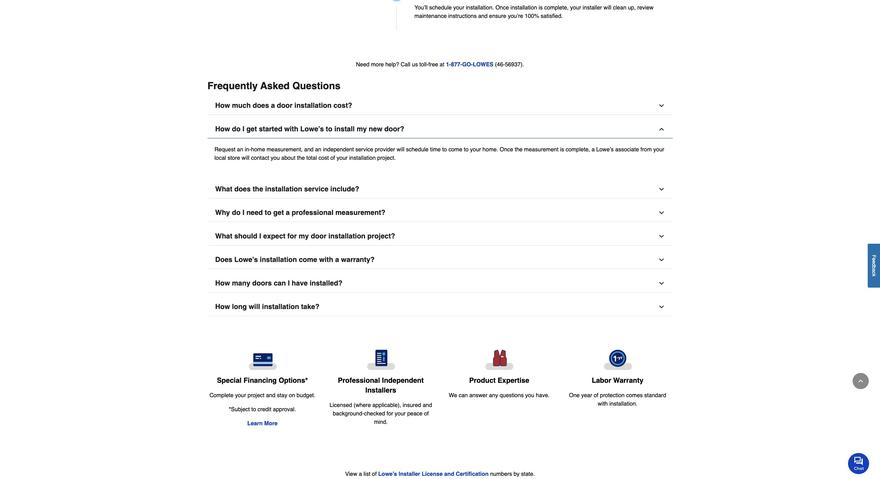 Task type: locate. For each thing, give the bounding box(es) containing it.
come right time
[[449, 146, 462, 153]]

of right year on the right of the page
[[594, 392, 599, 399]]

1 vertical spatial does
[[234, 185, 251, 193]]

4 how from the top
[[215, 303, 230, 311]]

1 an from the left
[[237, 146, 243, 153]]

an
[[237, 146, 243, 153], [315, 146, 321, 153]]

lowe's left associate at the right of the page
[[596, 146, 614, 153]]

can inside button
[[274, 279, 286, 287]]

will left clean
[[604, 5, 612, 11]]

0 horizontal spatial with
[[284, 125, 298, 133]]

get up expect
[[273, 209, 284, 217]]

k
[[871, 274, 877, 277]]

for down applicable),
[[387, 411, 393, 417]]

lowe's right does
[[234, 256, 258, 264]]

installation inside does lowe's installation come with a warranty? button
[[260, 256, 297, 264]]

do right 'why'
[[232, 209, 241, 217]]

0 vertical spatial get
[[246, 125, 257, 133]]

installation down provider
[[349, 155, 376, 161]]

how for how much does a door installation cost?
[[215, 101, 230, 110]]

1 vertical spatial is
[[560, 146, 564, 153]]

0 vertical spatial installation.
[[466, 5, 494, 11]]

0 horizontal spatial door
[[277, 101, 293, 110]]

you left have.
[[525, 392, 534, 399]]

1 vertical spatial once
[[500, 146, 513, 153]]

you down measurement,
[[271, 155, 280, 161]]

2 chevron down image from the top
[[658, 233, 665, 240]]

of inside one year of protection comes standard with installation.
[[594, 392, 599, 399]]

the
[[515, 146, 523, 153], [297, 155, 305, 161], [253, 185, 263, 193]]

2 what from the top
[[215, 232, 232, 240]]

total
[[306, 155, 317, 161]]

installation inside how much does a door installation cost? button
[[295, 101, 332, 110]]

to right need
[[265, 209, 271, 217]]

licensed (where applicable), insured and background-checked for your peace of mind.
[[330, 402, 432, 425]]

1 vertical spatial schedule
[[406, 146, 429, 153]]

installation inside you'll schedule your installation. once installation is complete, your installer will clean up, review maintenance instructions and ensure you're 100% satisfied.
[[511, 5, 537, 11]]

chevron down image inside how much does a door installation cost? button
[[658, 102, 665, 109]]

a inside button
[[271, 101, 275, 110]]

satisfied.
[[541, 13, 563, 19]]

1 horizontal spatial you
[[525, 392, 534, 399]]

once up "ensure"
[[496, 5, 509, 11]]

0 horizontal spatial installation.
[[466, 5, 494, 11]]

with right started on the top left
[[284, 125, 298, 133]]

f e e d b a c k
[[871, 255, 877, 277]]

2 horizontal spatial the
[[515, 146, 523, 153]]

installation. up instructions
[[466, 5, 494, 11]]

installer
[[583, 5, 602, 11]]

a left warranty?
[[335, 256, 339, 264]]

do inside button
[[232, 125, 241, 133]]

should
[[234, 232, 257, 240]]

door down professional at left
[[311, 232, 327, 240]]

1 chevron down image from the top
[[658, 102, 665, 109]]

service up professional at left
[[304, 185, 329, 193]]

1 vertical spatial the
[[297, 155, 305, 161]]

need more help? call us toll-free at 1-877-go-lowes (46-56937).
[[356, 61, 524, 68]]

stay
[[277, 392, 287, 399]]

door
[[277, 101, 293, 110], [311, 232, 327, 240]]

0 horizontal spatial can
[[274, 279, 286, 287]]

0 vertical spatial do
[[232, 125, 241, 133]]

measurement
[[524, 146, 559, 153]]

what should i expect for my door installation project?
[[215, 232, 395, 240]]

how long will installation take? button
[[208, 298, 673, 316]]

1 vertical spatial come
[[299, 256, 317, 264]]

0 vertical spatial once
[[496, 5, 509, 11]]

can right we
[[459, 392, 468, 399]]

1 vertical spatial complete,
[[566, 146, 590, 153]]

do inside button
[[232, 209, 241, 217]]

state.
[[521, 471, 535, 478]]

0 vertical spatial come
[[449, 146, 462, 153]]

how long will installation take?
[[215, 303, 320, 311]]

service
[[356, 146, 373, 153], [304, 185, 329, 193]]

installed?
[[310, 279, 343, 287]]

how up "request"
[[215, 125, 230, 133]]

the inside button
[[253, 185, 263, 193]]

chevron down image inside what should i expect for my door installation project? button
[[658, 233, 665, 240]]

how much does a door installation cost? button
[[208, 97, 673, 115]]

service left provider
[[356, 146, 373, 153]]

and inside you'll schedule your installation. once installation is complete, your installer will clean up, review maintenance instructions and ensure you're 100% satisfied.
[[478, 13, 488, 19]]

by
[[514, 471, 520, 478]]

1 vertical spatial get
[[273, 209, 284, 217]]

*subject to credit approval.
[[229, 407, 296, 413]]

1 horizontal spatial schedule
[[429, 5, 452, 11]]

your
[[453, 5, 464, 11], [570, 5, 581, 11], [470, 146, 481, 153], [654, 146, 664, 153], [337, 155, 348, 161], [235, 392, 246, 399], [395, 411, 406, 417]]

and left stay
[[266, 392, 275, 399]]

installation
[[511, 5, 537, 11], [295, 101, 332, 110], [349, 155, 376, 161], [265, 185, 302, 193], [328, 232, 366, 240], [260, 256, 297, 264], [262, 303, 299, 311]]

does up need
[[234, 185, 251, 193]]

2 e from the top
[[871, 261, 877, 263]]

with down protection
[[598, 401, 608, 407]]

once right the home.
[[500, 146, 513, 153]]

installation down questions
[[295, 101, 332, 110]]

0 vertical spatial chevron down image
[[658, 209, 665, 216]]

and right license at the bottom of page
[[444, 471, 454, 478]]

and inside the request an in-home measurement, and an independent service provider will schedule time to come to your home. once the measurement is complete, a lowe's associate from your local store will contact you about the total cost of your installation project.
[[304, 146, 314, 153]]

i for expect
[[259, 232, 261, 240]]

installation.
[[466, 5, 494, 11], [609, 401, 638, 407]]

cost?
[[334, 101, 352, 110]]

installation. down protection
[[609, 401, 638, 407]]

chevron down image for installed?
[[658, 280, 665, 287]]

1 vertical spatial chevron down image
[[658, 233, 665, 240]]

will right provider
[[397, 146, 405, 153]]

1 vertical spatial with
[[319, 256, 333, 264]]

3 how from the top
[[215, 279, 230, 287]]

1 horizontal spatial with
[[319, 256, 333, 264]]

chevron up image
[[857, 378, 864, 385]]

chevron down image inside the how long will installation take? 'button'
[[658, 304, 665, 311]]

2 vertical spatial with
[[598, 401, 608, 407]]

your left the home.
[[470, 146, 481, 153]]

how inside 'button'
[[215, 303, 230, 311]]

and left "ensure"
[[478, 13, 488, 19]]

an up cost
[[315, 146, 321, 153]]

0 vertical spatial is
[[539, 5, 543, 11]]

what left should
[[215, 232, 232, 240]]

0 vertical spatial with
[[284, 125, 298, 133]]

to left install
[[326, 125, 333, 133]]

i left the have
[[288, 279, 290, 287]]

come
[[449, 146, 462, 153], [299, 256, 317, 264]]

installation up 100%
[[511, 5, 537, 11]]

i for get
[[243, 125, 245, 133]]

will right "long"
[[249, 303, 260, 311]]

to inside button
[[326, 125, 333, 133]]

my down why do i need to get a professional measurement? on the left
[[299, 232, 309, 240]]

schedule left time
[[406, 146, 429, 153]]

the left total
[[297, 155, 305, 161]]

0 vertical spatial schedule
[[429, 5, 452, 11]]

and right the insured
[[423, 402, 432, 409]]

1 do from the top
[[232, 125, 241, 133]]

0 vertical spatial for
[[287, 232, 297, 240]]

installation up warranty?
[[328, 232, 366, 240]]

a left associate at the right of the page
[[592, 146, 595, 153]]

i down much
[[243, 125, 245, 133]]

once inside you'll schedule your installation. once installation is complete, your installer will clean up, review maintenance instructions and ensure you're 100% satisfied.
[[496, 5, 509, 11]]

1 vertical spatial installation.
[[609, 401, 638, 407]]

for
[[287, 232, 297, 240], [387, 411, 393, 417]]

1 vertical spatial do
[[232, 209, 241, 217]]

how left much
[[215, 101, 230, 110]]

do for how
[[232, 125, 241, 133]]

0 horizontal spatial you
[[271, 155, 280, 161]]

why
[[215, 209, 230, 217]]

0 horizontal spatial service
[[304, 185, 329, 193]]

installation inside what should i expect for my door installation project? button
[[328, 232, 366, 240]]

a dark blue background check icon. image
[[327, 350, 435, 370]]

schedule inside the request an in-home measurement, and an independent service provider will schedule time to come to your home. once the measurement is complete, a lowe's associate from your local store will contact you about the total cost of your installation project.
[[406, 146, 429, 153]]

professional independent installers
[[338, 377, 424, 395]]

your down the insured
[[395, 411, 406, 417]]

1 horizontal spatial for
[[387, 411, 393, 417]]

product expertise
[[469, 377, 529, 385]]

how for how long will installation take?
[[215, 303, 230, 311]]

my left "new"
[[357, 125, 367, 133]]

your up instructions
[[453, 5, 464, 11]]

0 horizontal spatial schedule
[[406, 146, 429, 153]]

service inside button
[[304, 185, 329, 193]]

product
[[469, 377, 496, 385]]

local
[[215, 155, 226, 161]]

to inside button
[[265, 209, 271, 217]]

associate
[[615, 146, 639, 153]]

the up need
[[253, 185, 263, 193]]

with inside how do i get started with lowe's to install my new door? button
[[284, 125, 298, 133]]

2 how from the top
[[215, 125, 230, 133]]

e up b
[[871, 261, 877, 263]]

can right doors at the bottom left of page
[[274, 279, 286, 287]]

chevron down image inside the how many doors can i have installed? button
[[658, 280, 665, 287]]

1 horizontal spatial my
[[357, 125, 367, 133]]

2 horizontal spatial with
[[598, 401, 608, 407]]

1 horizontal spatial service
[[356, 146, 373, 153]]

lowe's inside button
[[300, 125, 324, 133]]

2 chevron down image from the top
[[658, 186, 665, 193]]

of right cost
[[330, 155, 335, 161]]

is right measurement
[[560, 146, 564, 153]]

come down the what should i expect for my door installation project?
[[299, 256, 317, 264]]

get inside button
[[273, 209, 284, 217]]

complete,
[[544, 5, 569, 11], [566, 146, 590, 153]]

have
[[292, 279, 308, 287]]

is
[[539, 5, 543, 11], [560, 146, 564, 153]]

of
[[330, 155, 335, 161], [594, 392, 599, 399], [424, 411, 429, 417], [372, 471, 377, 478]]

e up d
[[871, 258, 877, 261]]

learn
[[247, 421, 263, 427]]

chevron down image for why do i need to get a professional measurement?
[[658, 209, 665, 216]]

a
[[271, 101, 275, 110], [592, 146, 595, 153], [286, 209, 290, 217], [335, 256, 339, 264], [871, 269, 877, 272], [359, 471, 362, 478]]

ensure
[[489, 13, 506, 19]]

0 vertical spatial you
[[271, 155, 280, 161]]

5 chevron down image from the top
[[658, 304, 665, 311]]

door down asked at the top left
[[277, 101, 293, 110]]

i left need
[[243, 209, 245, 217]]

does right much
[[253, 101, 269, 110]]

do for why
[[232, 209, 241, 217]]

the left measurement
[[515, 146, 523, 153]]

1 vertical spatial door
[[311, 232, 327, 240]]

how left many
[[215, 279, 230, 287]]

with up installed?
[[319, 256, 333, 264]]

*subject
[[229, 407, 250, 413]]

for right expect
[[287, 232, 297, 240]]

request
[[215, 146, 235, 153]]

(where
[[354, 402, 371, 409]]

with inside one year of protection comes standard with installation.
[[598, 401, 608, 407]]

your right from on the right of page
[[654, 146, 664, 153]]

0 horizontal spatial for
[[287, 232, 297, 240]]

what for what does the installation service include?
[[215, 185, 232, 193]]

measurement?
[[336, 209, 386, 217]]

2 vertical spatial the
[[253, 185, 263, 193]]

background-
[[333, 411, 364, 417]]

1 vertical spatial service
[[304, 185, 329, 193]]

installation down how many doors can i have installed?
[[262, 303, 299, 311]]

lowe's up total
[[300, 125, 324, 133]]

1 what from the top
[[215, 185, 232, 193]]

installation up how many doors can i have installed?
[[260, 256, 297, 264]]

1 horizontal spatial does
[[253, 101, 269, 110]]

0 vertical spatial does
[[253, 101, 269, 110]]

0 horizontal spatial an
[[237, 146, 243, 153]]

1 how from the top
[[215, 101, 230, 110]]

an left in-
[[237, 146, 243, 153]]

complete
[[210, 392, 234, 399]]

1 vertical spatial can
[[459, 392, 468, 399]]

a down frequently asked questions
[[271, 101, 275, 110]]

asked
[[260, 80, 290, 91]]

and
[[478, 13, 488, 19], [304, 146, 314, 153], [266, 392, 275, 399], [423, 402, 432, 409], [444, 471, 454, 478]]

installation up why do i need to get a professional measurement? on the left
[[265, 185, 302, 193]]

1 horizontal spatial get
[[273, 209, 284, 217]]

0 horizontal spatial get
[[246, 125, 257, 133]]

0 vertical spatial service
[[356, 146, 373, 153]]

chevron down image
[[658, 209, 665, 216], [658, 233, 665, 240]]

does
[[253, 101, 269, 110], [234, 185, 251, 193]]

0 vertical spatial can
[[274, 279, 286, 287]]

get left started on the top left
[[246, 125, 257, 133]]

expect
[[263, 232, 286, 240]]

0 vertical spatial what
[[215, 185, 232, 193]]

0 horizontal spatial come
[[299, 256, 317, 264]]

what up 'why'
[[215, 185, 232, 193]]

do up "request"
[[232, 125, 241, 133]]

professional
[[338, 377, 380, 385]]

of right peace
[[424, 411, 429, 417]]

chevron up image
[[658, 126, 665, 133]]

i inside button
[[243, 209, 245, 217]]

1 chevron down image from the top
[[658, 209, 665, 216]]

1 vertical spatial what
[[215, 232, 232, 240]]

we
[[449, 392, 457, 399]]

1 horizontal spatial an
[[315, 146, 321, 153]]

is up 100%
[[539, 5, 543, 11]]

to left credit
[[251, 407, 256, 413]]

4 chevron down image from the top
[[658, 280, 665, 287]]

1 horizontal spatial come
[[449, 146, 462, 153]]

expertise
[[498, 377, 529, 385]]

how
[[215, 101, 230, 110], [215, 125, 230, 133], [215, 279, 230, 287], [215, 303, 230, 311]]

0 vertical spatial complete,
[[544, 5, 569, 11]]

frequently asked questions
[[208, 80, 341, 91]]

1 horizontal spatial the
[[297, 155, 305, 161]]

how for how many doors can i have installed?
[[215, 279, 230, 287]]

3 chevron down image from the top
[[658, 256, 665, 263]]

why do i need to get a professional measurement?
[[215, 209, 386, 217]]

independent
[[323, 146, 354, 153]]

i left expect
[[259, 232, 261, 240]]

0 horizontal spatial my
[[299, 232, 309, 240]]

chevron down image
[[658, 102, 665, 109], [658, 186, 665, 193], [658, 256, 665, 263], [658, 280, 665, 287], [658, 304, 665, 311]]

chevron down image for cost?
[[658, 102, 665, 109]]

doors
[[252, 279, 272, 287]]

0 vertical spatial door
[[277, 101, 293, 110]]

1 vertical spatial you
[[525, 392, 534, 399]]

what for what should i expect for my door installation project?
[[215, 232, 232, 240]]

can
[[274, 279, 286, 287], [459, 392, 468, 399]]

your up the *subject
[[235, 392, 246, 399]]

how left "long"
[[215, 303, 230, 311]]

list
[[364, 471, 371, 478]]

0 horizontal spatial is
[[539, 5, 543, 11]]

lowe's
[[300, 125, 324, 133], [596, 146, 614, 153], [234, 256, 258, 264], [378, 471, 397, 478]]

special financing options*
[[217, 377, 308, 385]]

with
[[284, 125, 298, 133], [319, 256, 333, 264], [598, 401, 608, 407]]

lowe's inside button
[[234, 256, 258, 264]]

how many doors can i have installed? button
[[208, 275, 673, 293]]

0 horizontal spatial the
[[253, 185, 263, 193]]

0 vertical spatial the
[[515, 146, 523, 153]]

budget.
[[297, 392, 315, 399]]

1 e from the top
[[871, 258, 877, 261]]

long
[[232, 303, 247, 311]]

need
[[246, 209, 263, 217]]

go-
[[462, 61, 473, 68]]

a inside the request an in-home measurement, and an independent service provider will schedule time to come to your home. once the measurement is complete, a lowe's associate from your local store will contact you about the total cost of your installation project.
[[592, 146, 595, 153]]

1 horizontal spatial installation.
[[609, 401, 638, 407]]

you inside the request an in-home measurement, and an independent service provider will schedule time to come to your home. once the measurement is complete, a lowe's associate from your local store will contact you about the total cost of your installation project.
[[271, 155, 280, 161]]

measurement,
[[267, 146, 303, 153]]

chevron down image inside the why do i need to get a professional measurement? button
[[658, 209, 665, 216]]

2 do from the top
[[232, 209, 241, 217]]

chevron down image inside does lowe's installation come with a warranty? button
[[658, 256, 665, 263]]

schedule up the maintenance
[[429, 5, 452, 11]]

1 horizontal spatial is
[[560, 146, 564, 153]]

and up total
[[304, 146, 314, 153]]

1 vertical spatial for
[[387, 411, 393, 417]]

we can answer any questions you have.
[[449, 392, 550, 399]]



Task type: describe. For each thing, give the bounding box(es) containing it.
credit
[[258, 407, 271, 413]]

and inside licensed (where applicable), insured and background-checked for your peace of mind.
[[423, 402, 432, 409]]

warranty?
[[341, 256, 375, 264]]

door?
[[384, 125, 404, 133]]

get inside button
[[246, 125, 257, 133]]

time
[[430, 146, 441, 153]]

more
[[371, 61, 384, 68]]

clean
[[613, 5, 627, 11]]

labor warranty
[[592, 377, 644, 385]]

questions
[[292, 80, 341, 91]]

complete, inside the request an in-home measurement, and an independent service provider will schedule time to come to your home. once the measurement is complete, a lowe's associate from your local store will contact you about the total cost of your installation project.
[[566, 146, 590, 153]]

any
[[489, 392, 498, 399]]

project?
[[368, 232, 395, 240]]

independent
[[382, 377, 424, 385]]

b
[[871, 266, 877, 269]]

877-
[[451, 61, 462, 68]]

come inside button
[[299, 256, 317, 264]]

warranty
[[613, 377, 644, 385]]

maintenance
[[415, 13, 447, 19]]

lowe's right list
[[378, 471, 397, 478]]

100%
[[525, 13, 539, 19]]

have.
[[536, 392, 550, 399]]

new
[[369, 125, 383, 133]]

is inside you'll schedule your installation. once installation is complete, your installer will clean up, review maintenance instructions and ensure you're 100% satisfied.
[[539, 5, 543, 11]]

frequently
[[208, 80, 258, 91]]

56937).
[[505, 61, 524, 68]]

will inside you'll schedule your installation. once installation is complete, your installer will clean up, review maintenance instructions and ensure you're 100% satisfied.
[[604, 5, 612, 11]]

approval.
[[273, 407, 296, 413]]

a blue 1-year labor warranty icon. image
[[564, 350, 671, 370]]

complete, inside you'll schedule your installation. once installation is complete, your installer will clean up, review maintenance instructions and ensure you're 100% satisfied.
[[544, 5, 569, 11]]

how much does a door installation cost?
[[215, 101, 352, 110]]

call
[[401, 61, 410, 68]]

one
[[569, 392, 580, 399]]

need
[[356, 61, 370, 68]]

your down "independent"
[[337, 155, 348, 161]]

learn more
[[247, 421, 278, 427]]

view
[[345, 471, 357, 478]]

special
[[217, 377, 242, 385]]

review
[[638, 5, 654, 11]]

c
[[871, 272, 877, 274]]

up,
[[628, 5, 636, 11]]

what does the installation service include?
[[215, 185, 359, 193]]

of right list
[[372, 471, 377, 478]]

labor
[[592, 377, 611, 385]]

installation inside the request an in-home measurement, and an independent service provider will schedule time to come to your home. once the measurement is complete, a lowe's associate from your local store will contact you about the total cost of your installation project.
[[349, 155, 376, 161]]

chevron down image for warranty?
[[658, 256, 665, 263]]

cost
[[319, 155, 329, 161]]

is inside the request an in-home measurement, and an independent service provider will schedule time to come to your home. once the measurement is complete, a lowe's associate from your local store will contact you about the total cost of your installation project.
[[560, 146, 564, 153]]

2 an from the left
[[315, 146, 321, 153]]

chat invite button image
[[848, 453, 870, 474]]

numbers
[[490, 471, 512, 478]]

a down what does the installation service include?
[[286, 209, 290, 217]]

toll-
[[420, 61, 429, 68]]

come inside the request an in-home measurement, and an independent service provider will schedule time to come to your home. once the measurement is complete, a lowe's associate from your local store will contact you about the total cost of your installation project.
[[449, 146, 462, 153]]

store
[[228, 155, 240, 161]]

one year of protection comes standard with installation.
[[569, 392, 666, 407]]

how for how do i get started with lowe's to install my new door?
[[215, 125, 230, 133]]

1 horizontal spatial can
[[459, 392, 468, 399]]

protection
[[600, 392, 625, 399]]

to left the home.
[[464, 146, 469, 153]]

questions
[[500, 392, 524, 399]]

of inside licensed (where applicable), insured and background-checked for your peace of mind.
[[424, 411, 429, 417]]

you're
[[508, 13, 523, 19]]

many
[[232, 279, 250, 287]]

home.
[[483, 146, 498, 153]]

installers
[[365, 386, 396, 395]]

does lowe's installation come with a warranty?
[[215, 256, 375, 264]]

chevron down image for what should i expect for my door installation project?
[[658, 233, 665, 240]]

instructions
[[448, 13, 477, 19]]

installer
[[399, 471, 420, 478]]

installation. inside one year of protection comes standard with installation.
[[609, 401, 638, 407]]

what does the installation service include? button
[[208, 181, 673, 198]]

once inside the request an in-home measurement, and an independent service provider will schedule time to come to your home. once the measurement is complete, a lowe's associate from your local store will contact you about the total cost of your installation project.
[[500, 146, 513, 153]]

mind.
[[374, 419, 388, 425]]

does lowe's installation come with a warranty? button
[[208, 251, 673, 269]]

at
[[440, 61, 445, 68]]

0 vertical spatial my
[[357, 125, 367, 133]]

contact
[[251, 155, 269, 161]]

lowes
[[473, 61, 494, 68]]

free
[[429, 61, 438, 68]]

help?
[[385, 61, 399, 68]]

with inside does lowe's installation come with a warranty? button
[[319, 256, 333, 264]]

on
[[289, 392, 295, 399]]

more
[[264, 421, 278, 427]]

view a list of lowe's installer license and certification numbers by state.
[[345, 471, 535, 478]]

i for need
[[243, 209, 245, 217]]

f e e d b a c k button
[[868, 244, 880, 288]]

service inside the request an in-home measurement, and an independent service provider will schedule time to come to your home. once the measurement is complete, a lowe's associate from your local store will contact you about the total cost of your installation project.
[[356, 146, 373, 153]]

a up k
[[871, 269, 877, 272]]

how do i get started with lowe's to install my new door? button
[[208, 120, 673, 138]]

will down in-
[[242, 155, 250, 161]]

scroll to top element
[[853, 373, 869, 389]]

insured
[[403, 402, 421, 409]]

1 vertical spatial my
[[299, 232, 309, 240]]

install
[[334, 125, 355, 133]]

of inside the request an in-home measurement, and an independent service provider will schedule time to come to your home. once the measurement is complete, a lowe's associate from your local store will contact you about the total cost of your installation project.
[[330, 155, 335, 161]]

installation inside what does the installation service include? button
[[265, 185, 302, 193]]

for inside licensed (where applicable), insured and background-checked for your peace of mind.
[[387, 411, 393, 417]]

from
[[641, 146, 652, 153]]

complete your project and stay on budget.
[[210, 392, 315, 399]]

lowe's inside the request an in-home measurement, and an independent service provider will schedule time to come to your home. once the measurement is complete, a lowe's associate from your local store will contact you about the total cost of your installation project.
[[596, 146, 614, 153]]

how do i get started with lowe's to install my new door?
[[215, 125, 404, 133]]

1-
[[446, 61, 451, 68]]

1 horizontal spatial door
[[311, 232, 327, 240]]

a left list
[[359, 471, 362, 478]]

to right time
[[442, 146, 447, 153]]

your left "installer"
[[570, 5, 581, 11]]

checked
[[364, 411, 385, 417]]

your inside licensed (where applicable), insured and background-checked for your peace of mind.
[[395, 411, 406, 417]]

installation. inside you'll schedule your installation. once installation is complete, your installer will clean up, review maintenance instructions and ensure you're 100% satisfied.
[[466, 5, 494, 11]]

financing
[[244, 377, 277, 385]]

learn more link
[[247, 421, 278, 427]]

will inside the how long will installation take? 'button'
[[249, 303, 260, 311]]

a lowe's red vest icon. image
[[446, 350, 553, 370]]

include?
[[330, 185, 359, 193]]

installation inside the how long will installation take? 'button'
[[262, 303, 299, 311]]

license
[[422, 471, 443, 478]]

schedule inside you'll schedule your installation. once installation is complete, your installer will clean up, review maintenance instructions and ensure you're 100% satisfied.
[[429, 5, 452, 11]]

an icon of the number 3. image
[[325, 0, 403, 31]]

1-877-go-lowes link
[[446, 61, 494, 68]]

take?
[[301, 303, 320, 311]]

0 horizontal spatial does
[[234, 185, 251, 193]]

chevron down image inside what does the installation service include? button
[[658, 186, 665, 193]]

peace
[[407, 411, 423, 417]]

a dark blue credit card icon. image
[[209, 350, 316, 370]]

for inside button
[[287, 232, 297, 240]]



Task type: vqa. For each thing, say whether or not it's contained in the screenshot.
by
yes



